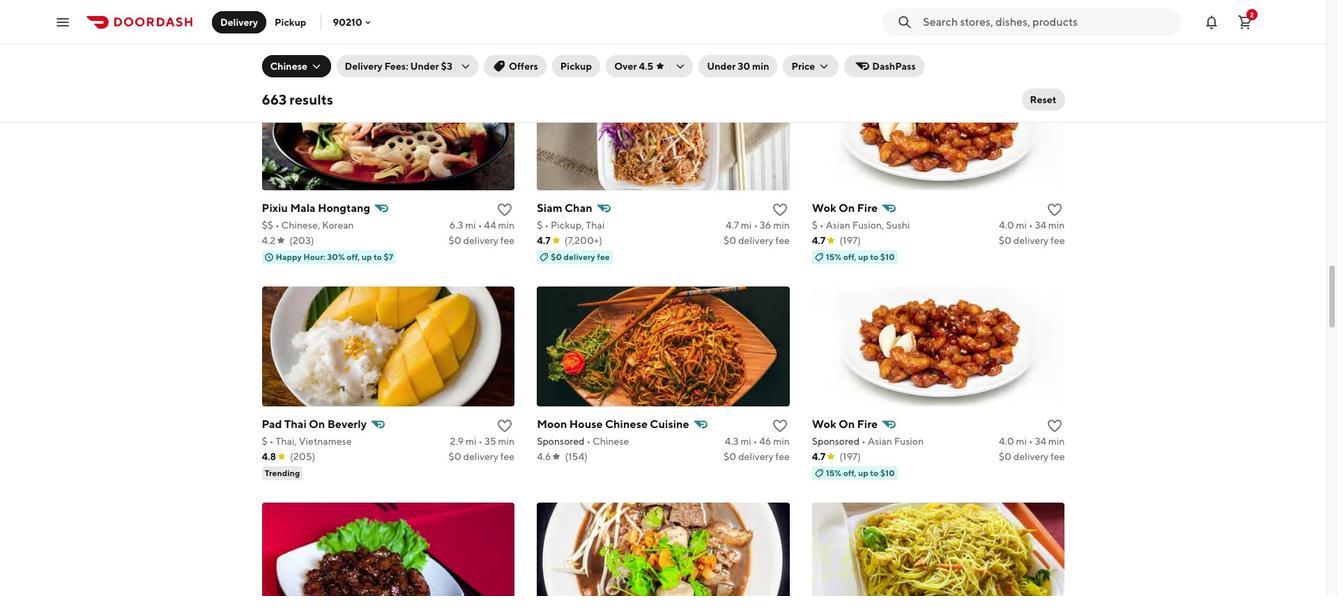 Task type: describe. For each thing, give the bounding box(es) containing it.
spend $25, save $5
[[276, 35, 352, 46]]

4.6
[[537, 451, 551, 462]]

4.7 down $ • pickup, thai at the top of the page
[[537, 235, 551, 246]]

$3
[[441, 61, 453, 72]]

$ • asian fusion, sushi
[[812, 219, 910, 231]]

$$ • chinese, korean
[[262, 219, 354, 231]]

happy
[[276, 252, 302, 262]]

6.3 mi • 44 min
[[450, 219, 515, 231]]

sushi
[[886, 219, 910, 231]]

results
[[290, 91, 333, 107]]

$0 delivery fee
[[551, 252, 610, 262]]

hongtang
[[318, 201, 370, 215]]

(154)
[[565, 451, 588, 462]]

6.3
[[450, 219, 463, 231]]

1 wok from the top
[[812, 201, 837, 215]]

price button
[[784, 55, 839, 77]]

save
[[322, 35, 340, 46]]

mi for $ • thai, vietnamese
[[466, 436, 477, 447]]

2 wok on fire from the top
[[812, 418, 878, 431]]

to down fusion,
[[871, 252, 879, 262]]

to left $7
[[374, 252, 382, 262]]

open menu image
[[54, 14, 71, 30]]

to inside 20% off, up to $5 link
[[598, 35, 606, 46]]

on up the $ • asian fusion, sushi
[[839, 201, 855, 215]]

2 4.0 from the top
[[999, 436, 1014, 447]]

moon house chinese cuisine
[[537, 418, 690, 431]]

2.9 mi • 35 min
[[450, 436, 515, 447]]

20%
[[551, 35, 569, 46]]

chan
[[565, 201, 593, 215]]

mala
[[290, 201, 316, 215]]

dashpass button
[[845, 55, 925, 77]]

fusion,
[[853, 219, 885, 231]]

dashpass
[[873, 61, 916, 72]]

over 4.5 button
[[606, 55, 693, 77]]

fees:
[[385, 61, 408, 72]]

2
[[1251, 10, 1255, 18]]

chinese inside 'button'
[[270, 61, 308, 72]]

delivery for delivery fees: under $3
[[345, 61, 383, 72]]

90210 button
[[333, 16, 374, 28]]

1 15% from the top
[[826, 252, 842, 262]]

$$ • chinese, comfort food
[[262, 3, 385, 14]]

(203)
[[290, 235, 314, 246]]

moon
[[537, 418, 567, 431]]

$$ • chinese, dim sum
[[812, 3, 913, 14]]

click to add this store to your saved list image for $$ • chinese, korean
[[497, 201, 513, 218]]

30%
[[327, 252, 345, 262]]

663
[[262, 91, 287, 107]]

1 vertical spatial pickup button
[[552, 55, 601, 77]]

up left $7
[[362, 252, 372, 262]]

min inside button
[[753, 61, 770, 72]]

1 $10 from the top
[[881, 252, 895, 262]]

Store search: begin typing to search for stores available on DoorDash text field
[[923, 14, 1173, 30]]

beverly
[[328, 418, 367, 431]]

cuisine
[[650, 418, 690, 431]]

on up "vietnamese"
[[309, 418, 325, 431]]

offers button
[[484, 55, 547, 77]]

4.7 down the $ • asian fusion, sushi
[[812, 235, 826, 246]]

chinese button
[[262, 55, 331, 77]]

0 vertical spatial pickup button
[[266, 11, 315, 33]]

4.8
[[262, 451, 276, 462]]

dim
[[873, 3, 891, 14]]

pickup,
[[551, 219, 584, 231]]

siam
[[537, 201, 563, 215]]

44
[[484, 219, 496, 231]]

offers
[[509, 61, 538, 72]]

mi for $ • pickup, thai
[[741, 219, 752, 231]]

sum
[[893, 3, 913, 14]]

$ • thai, vietnamese
[[262, 436, 352, 447]]

0 vertical spatial pickup
[[275, 16, 306, 28]]

up down sponsored • asian fusion
[[858, 468, 869, 478]]

trending
[[265, 468, 300, 478]]

off, right "30%" on the top of page
[[347, 252, 360, 262]]

2 $5 from the left
[[608, 35, 618, 46]]

2 (197) from the top
[[840, 451, 861, 462]]

663 results
[[262, 91, 333, 107]]

1 fire from the top
[[857, 201, 878, 215]]

happy hour: 30% off, up to $7
[[276, 252, 393, 262]]

mi for $$ • chinese, dim sum
[[1015, 3, 1026, 14]]

sponsored • asian fusion
[[812, 436, 924, 447]]

1 4.0 from the top
[[999, 219, 1014, 231]]

click to add this store to your saved list image for $ • asian fusion, sushi
[[1047, 201, 1064, 218]]

2 4.0 mi • 34 min from the top
[[999, 436, 1065, 447]]

4.5
[[639, 61, 654, 72]]

under 30 min
[[707, 61, 770, 72]]

1 (197) from the top
[[840, 235, 861, 246]]

(1,000+)
[[289, 19, 328, 30]]

korean
[[322, 219, 354, 231]]

2 wok from the top
[[812, 418, 837, 431]]

2.3 mi • 40 min
[[1000, 3, 1065, 14]]

$$ for $$ • chinese, korean
[[262, 219, 273, 231]]

20% off, up to $5
[[551, 35, 618, 46]]

click to add this store to your saved list image
[[772, 201, 789, 218]]

1 under from the left
[[410, 61, 439, 72]]

$$ for $$ • chinese, comfort food
[[262, 3, 273, 14]]

thai,
[[276, 436, 297, 447]]

food
[[362, 3, 385, 14]]

$0
[[551, 252, 562, 262]]

2 15% from the top
[[826, 468, 842, 478]]

reset button
[[1022, 89, 1065, 111]]

chinese, for korean
[[281, 219, 320, 231]]

siam chan
[[537, 201, 593, 215]]

sponsored • chinese
[[537, 436, 629, 447]]

house
[[570, 418, 603, 431]]

delivery button
[[212, 11, 266, 33]]

vietnamese
[[299, 436, 352, 447]]

20% off, up to $5 link
[[537, 0, 790, 48]]

90210
[[333, 16, 362, 28]]

30
[[738, 61, 751, 72]]

hour:
[[304, 252, 326, 262]]

chinese for moon house chinese cuisine
[[605, 418, 648, 431]]



Task type: vqa. For each thing, say whether or not it's contained in the screenshot.


Task type: locate. For each thing, give the bounding box(es) containing it.
$5
[[342, 35, 352, 46], [608, 35, 618, 46]]

$5 right "save"
[[342, 35, 352, 46]]

1 vertical spatial 4.0
[[999, 436, 1014, 447]]

1 horizontal spatial pickup button
[[552, 55, 601, 77]]

4.7 mi • 36 min
[[726, 219, 790, 231]]

4.7 left 36
[[726, 219, 739, 231]]

reset
[[1030, 94, 1057, 105]]

price
[[792, 61, 816, 72]]

40
[[1034, 3, 1047, 14]]

$5 up over
[[608, 35, 618, 46]]

1 sponsored from the left
[[537, 436, 585, 447]]

0 vertical spatial 4.0
[[999, 219, 1014, 231]]

15% off, up to $10 down the $ • asian fusion, sushi
[[826, 252, 895, 262]]

0 vertical spatial 15% off, up to $10
[[826, 252, 895, 262]]

$25,
[[303, 35, 320, 46]]

1 vertical spatial fire
[[857, 418, 878, 431]]

wok up sponsored • asian fusion
[[812, 418, 837, 431]]

1 vertical spatial wok
[[812, 418, 837, 431]]

on
[[839, 201, 855, 215], [309, 418, 325, 431], [839, 418, 855, 431]]

4.2
[[262, 235, 276, 246]]

(205)
[[290, 451, 315, 462]]

pickup down 20% off, up to $5
[[561, 61, 592, 72]]

0 vertical spatial 15%
[[826, 252, 842, 262]]

1 horizontal spatial pickup
[[561, 61, 592, 72]]

2 sponsored from the left
[[812, 436, 860, 447]]

under 30 min button
[[699, 55, 778, 77]]

0 vertical spatial 4.0 mi • 34 min
[[999, 219, 1065, 231]]

chinese, for dim
[[832, 3, 871, 14]]

0 vertical spatial asian
[[826, 219, 851, 231]]

asian for fusion
[[868, 436, 893, 447]]

thai
[[586, 219, 605, 231], [284, 418, 307, 431]]

(7,200+)
[[565, 235, 603, 246]]

chinese
[[270, 61, 308, 72], [605, 418, 648, 431], [593, 436, 629, 447]]

0 horizontal spatial thai
[[284, 418, 307, 431]]

1 vertical spatial 34
[[1035, 436, 1047, 447]]

1 vertical spatial 15%
[[826, 468, 842, 478]]

mi for $ • asian fusion, sushi
[[1016, 219, 1027, 231]]

chinese, for comfort
[[281, 3, 320, 14]]

0 vertical spatial (197)
[[840, 235, 861, 246]]

2 under from the left
[[707, 61, 736, 72]]

(197) down the $ • asian fusion, sushi
[[840, 235, 861, 246]]

asian left fusion,
[[826, 219, 851, 231]]

pickup button up the spend on the left top of page
[[266, 11, 315, 33]]

over
[[615, 61, 637, 72]]

1 horizontal spatial $
[[537, 219, 543, 231]]

thai up the thai,
[[284, 418, 307, 431]]

asian for fusion,
[[826, 219, 851, 231]]

1 horizontal spatial thai
[[586, 219, 605, 231]]

$ right 36
[[812, 219, 818, 231]]

15%
[[826, 252, 842, 262], [826, 468, 842, 478]]

click to add this store to your saved list image
[[497, 201, 513, 218], [1047, 201, 1064, 218], [497, 418, 513, 434], [772, 418, 789, 434], [1047, 418, 1064, 434]]

0 horizontal spatial delivery
[[220, 16, 258, 28]]

asian
[[826, 219, 851, 231], [868, 436, 893, 447]]

1 vertical spatial delivery
[[345, 61, 383, 72]]

asian left fusion
[[868, 436, 893, 447]]

1 vertical spatial asian
[[868, 436, 893, 447]]

35
[[485, 436, 496, 447]]

1 horizontal spatial sponsored
[[812, 436, 860, 447]]

$$
[[262, 3, 273, 14], [812, 3, 824, 14], [262, 219, 273, 231]]

pickup button
[[266, 11, 315, 33], [552, 55, 601, 77]]

2.3
[[1000, 3, 1013, 14]]

4.7
[[262, 19, 275, 30], [726, 219, 739, 231], [537, 235, 551, 246], [812, 235, 826, 246], [812, 451, 826, 462]]

pickup button down 20% off, up to $5
[[552, 55, 601, 77]]

1 vertical spatial chinese
[[605, 418, 648, 431]]

on up sponsored • asian fusion
[[839, 418, 855, 431]]

spend
[[276, 35, 301, 46]]

chinese, left dim
[[832, 3, 871, 14]]

fire up fusion,
[[857, 201, 878, 215]]

to
[[598, 35, 606, 46], [374, 252, 382, 262], [871, 252, 879, 262], [871, 468, 879, 478]]

off,
[[571, 35, 584, 46], [347, 252, 360, 262], [844, 252, 857, 262], [844, 468, 857, 478]]

mi
[[1015, 3, 1026, 14], [465, 219, 476, 231], [741, 219, 752, 231], [1016, 219, 1027, 231], [466, 436, 477, 447], [741, 436, 752, 447], [1016, 436, 1027, 447]]

sponsored
[[537, 436, 585, 447], [812, 436, 860, 447]]

off, down sponsored • asian fusion
[[844, 468, 857, 478]]

4.7 left (1,000+)
[[262, 19, 275, 30]]

$ up 4.8
[[262, 436, 268, 447]]

chinese, up (1,000+)
[[281, 3, 320, 14]]

1 vertical spatial thai
[[284, 418, 307, 431]]

$ for pad thai on beverly
[[262, 436, 268, 447]]

1 $5 from the left
[[342, 35, 352, 46]]

0 vertical spatial 34
[[1035, 219, 1047, 231]]

under inside button
[[707, 61, 736, 72]]

1 horizontal spatial under
[[707, 61, 736, 72]]

2.9
[[450, 436, 464, 447]]

2 fire from the top
[[857, 418, 878, 431]]

1 horizontal spatial asian
[[868, 436, 893, 447]]

1 vertical spatial 4.0 mi • 34 min
[[999, 436, 1065, 447]]

wok up the $ • asian fusion, sushi
[[812, 201, 837, 215]]

$
[[537, 219, 543, 231], [812, 219, 818, 231], [262, 436, 268, 447]]

wok on fire
[[812, 201, 878, 215], [812, 418, 878, 431]]

0 horizontal spatial under
[[410, 61, 439, 72]]

fee
[[1051, 19, 1065, 30], [501, 235, 515, 246], [776, 235, 790, 246], [1051, 235, 1065, 246], [597, 252, 610, 262], [501, 451, 515, 462], [776, 451, 790, 462], [1051, 451, 1065, 462]]

chinese down the spend on the left top of page
[[270, 61, 308, 72]]

15% off, up to $10
[[826, 252, 895, 262], [826, 468, 895, 478]]

pixiu
[[262, 201, 288, 215]]

1 wok on fire from the top
[[812, 201, 878, 215]]

under
[[410, 61, 439, 72], [707, 61, 736, 72]]

2 34 from the top
[[1035, 436, 1047, 447]]

notification bell image
[[1204, 14, 1220, 30]]

2 vertical spatial chinese
[[593, 436, 629, 447]]

wok on fire up sponsored • asian fusion
[[812, 418, 878, 431]]

1 horizontal spatial $5
[[608, 35, 618, 46]]

delivery left fees:
[[345, 61, 383, 72]]

under left $3
[[410, 61, 439, 72]]

1 4.0 mi • 34 min from the top
[[999, 219, 1065, 231]]

click to add this store to your saved list image for $ • thai, vietnamese
[[497, 418, 513, 434]]

1 vertical spatial 15% off, up to $10
[[826, 468, 895, 478]]

(197)
[[840, 235, 861, 246], [840, 451, 861, 462]]

2 $10 from the top
[[881, 468, 895, 478]]

pad thai on beverly
[[262, 418, 367, 431]]

0 vertical spatial thai
[[586, 219, 605, 231]]

delivery for delivery
[[220, 16, 258, 28]]

1 34 from the top
[[1035, 219, 1047, 231]]

0 vertical spatial $10
[[881, 252, 895, 262]]

chinese for sponsored • chinese
[[593, 436, 629, 447]]

$$ for $$ • chinese, dim sum
[[812, 3, 824, 14]]

$10 down sushi
[[881, 252, 895, 262]]

2 button
[[1232, 8, 1260, 36]]

pad
[[262, 418, 282, 431]]

(197) down sponsored • asian fusion
[[840, 451, 861, 462]]

pixiu mala hongtang
[[262, 201, 370, 215]]

2 horizontal spatial $
[[812, 219, 818, 231]]

up
[[586, 35, 596, 46], [362, 252, 372, 262], [858, 252, 869, 262], [858, 468, 869, 478]]

1 vertical spatial $10
[[881, 468, 895, 478]]

$10 down sponsored • asian fusion
[[881, 468, 895, 478]]

1 vertical spatial wok on fire
[[812, 418, 878, 431]]

delivery left (1,000+)
[[220, 16, 258, 28]]

comfort
[[322, 3, 360, 14]]

chinese,
[[281, 3, 320, 14], [832, 3, 871, 14], [281, 219, 320, 231]]

up down the $ • asian fusion, sushi
[[858, 252, 869, 262]]

chinese down moon house chinese cuisine
[[593, 436, 629, 447]]

0 vertical spatial fire
[[857, 201, 878, 215]]

$ for siam chan
[[537, 219, 543, 231]]

1 vertical spatial (197)
[[840, 451, 861, 462]]

0 vertical spatial chinese
[[270, 61, 308, 72]]

2 15% off, up to $10 from the top
[[826, 468, 895, 478]]

0 horizontal spatial asian
[[826, 219, 851, 231]]

34
[[1035, 219, 1047, 231], [1035, 436, 1047, 447]]

delivery fees: under $3
[[345, 61, 453, 72]]

to down sponsored • asian fusion
[[871, 468, 879, 478]]

to right 20%
[[598, 35, 606, 46]]

under left 30
[[707, 61, 736, 72]]

$7
[[384, 252, 393, 262]]

4.3
[[725, 436, 739, 447]]

chinese right "house"
[[605, 418, 648, 431]]

fusion
[[895, 436, 924, 447]]

0 horizontal spatial pickup button
[[266, 11, 315, 33]]

off, right 20%
[[571, 35, 584, 46]]

fire up sponsored • asian fusion
[[857, 418, 878, 431]]

0 horizontal spatial sponsored
[[537, 436, 585, 447]]

$ down 'siam'
[[537, 219, 543, 231]]

off, down the $ • asian fusion, sushi
[[844, 252, 857, 262]]

46
[[760, 436, 772, 447]]

0 horizontal spatial $5
[[342, 35, 352, 46]]

15% off, up to $10 down sponsored • asian fusion
[[826, 468, 895, 478]]

delivery
[[1014, 19, 1049, 30], [463, 235, 499, 246], [739, 235, 774, 246], [1014, 235, 1049, 246], [564, 252, 596, 262], [463, 451, 499, 462], [739, 451, 774, 462], [1014, 451, 1049, 462]]

thai up (7,200+)
[[586, 219, 605, 231]]

pickup up the spend on the left top of page
[[275, 16, 306, 28]]

wok on fire up the $ • asian fusion, sushi
[[812, 201, 878, 215]]

0 vertical spatial wok on fire
[[812, 201, 878, 215]]

up right 20%
[[586, 35, 596, 46]]

3 items, open order cart image
[[1237, 14, 1254, 30]]

4.7 down sponsored • asian fusion
[[812, 451, 826, 462]]

15% down the $ • asian fusion, sushi
[[826, 252, 842, 262]]

1 15% off, up to $10 from the top
[[826, 252, 895, 262]]

delivery
[[220, 16, 258, 28], [345, 61, 383, 72]]

15% down sponsored • asian fusion
[[826, 468, 842, 478]]

$​0
[[999, 19, 1012, 30], [449, 235, 461, 246], [724, 235, 737, 246], [999, 235, 1012, 246], [449, 451, 461, 462], [724, 451, 737, 462], [999, 451, 1012, 462]]

sponsored for moon
[[537, 436, 585, 447]]

$ • pickup, thai
[[537, 219, 605, 231]]

0 horizontal spatial pickup
[[275, 16, 306, 28]]

0 vertical spatial delivery
[[220, 16, 258, 28]]

4.3 mi • 46 min
[[725, 436, 790, 447]]

$ for wok on fire
[[812, 219, 818, 231]]

chinese, up (203)
[[281, 219, 320, 231]]

36
[[760, 219, 772, 231]]

0 vertical spatial wok
[[812, 201, 837, 215]]

min
[[1049, 3, 1065, 14], [753, 61, 770, 72], [498, 219, 515, 231], [774, 219, 790, 231], [1049, 219, 1065, 231], [498, 436, 515, 447], [774, 436, 790, 447], [1049, 436, 1065, 447]]

mi for $$ • chinese, korean
[[465, 219, 476, 231]]

sponsored for wok
[[812, 436, 860, 447]]

1 vertical spatial pickup
[[561, 61, 592, 72]]

$10
[[881, 252, 895, 262], [881, 468, 895, 478]]

0 horizontal spatial $
[[262, 436, 268, 447]]

over 4.5
[[615, 61, 654, 72]]

1 horizontal spatial delivery
[[345, 61, 383, 72]]

delivery inside delivery button
[[220, 16, 258, 28]]



